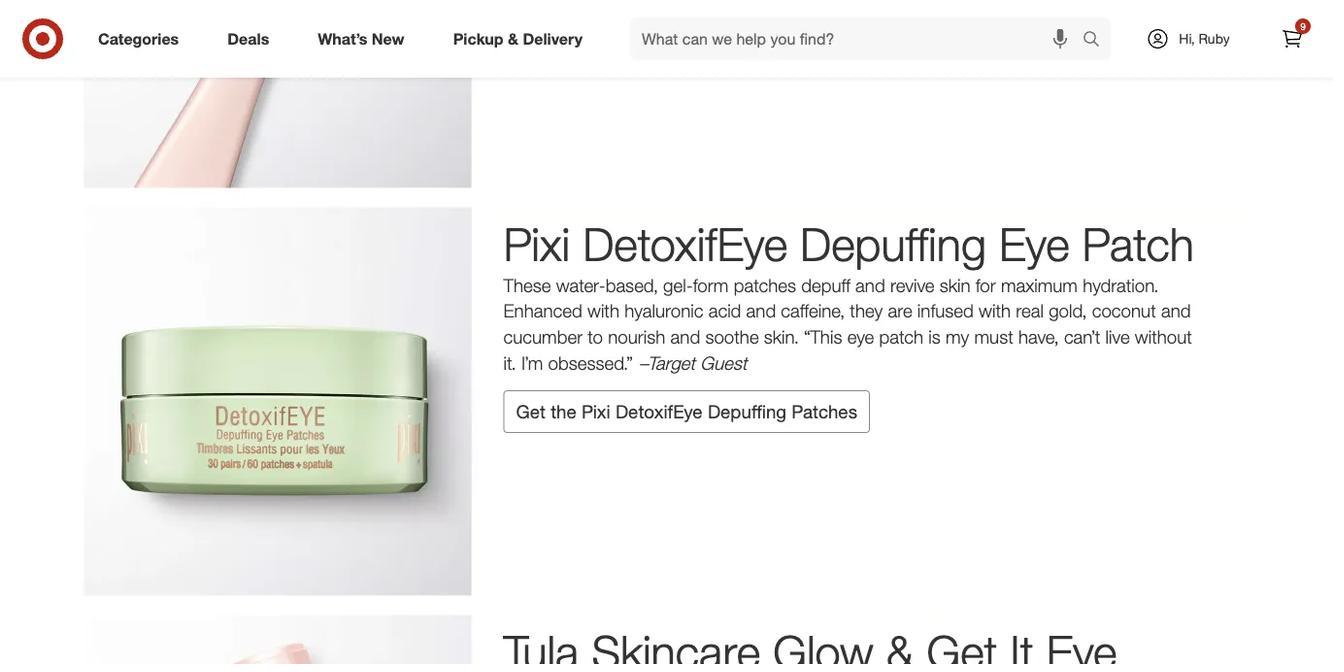 Task type: describe. For each thing, give the bounding box(es) containing it.
guest
[[700, 352, 747, 375]]

for
[[976, 274, 996, 296]]

live
[[1106, 326, 1130, 348]]

9 link
[[1272, 17, 1314, 60]]

and up –target guest
[[671, 326, 701, 348]]

my
[[946, 326, 970, 348]]

based,
[[606, 274, 659, 296]]

patches
[[734, 274, 797, 296]]

nourish
[[608, 326, 666, 348]]

get the pixi detoxifeye depuffing patches
[[516, 400, 858, 423]]

real
[[1016, 300, 1044, 322]]

categories
[[98, 29, 179, 48]]

0 vertical spatial pixi
[[504, 216, 570, 271]]

form
[[693, 274, 729, 296]]

maximum
[[1001, 274, 1078, 296]]

hi, ruby
[[1180, 30, 1230, 47]]

is
[[929, 326, 941, 348]]

coconut
[[1093, 300, 1157, 322]]

detoxifeye inside button
[[616, 400, 703, 423]]

infused
[[918, 300, 974, 322]]

these water-based, gel-form patches depuff and revive skin for maximum hydration. enhanced with hyaluronic acid and caffeine, they are infused with real gold, coconut and cucumber to nourish and soothe skin. "this eye patch is my must have, can't live without it. i'm obsessed."
[[504, 274, 1193, 375]]

these
[[504, 274, 551, 296]]

to
[[588, 326, 603, 348]]

they
[[850, 300, 883, 322]]

0 vertical spatial detoxifeye
[[583, 216, 788, 271]]

–target
[[638, 352, 695, 375]]

9
[[1301, 20, 1306, 32]]

deals link
[[211, 17, 294, 60]]

what's new
[[318, 29, 405, 48]]

"this
[[804, 326, 843, 348]]

are
[[888, 300, 913, 322]]

have,
[[1019, 326, 1059, 348]]

enhanced
[[504, 300, 583, 322]]

gold,
[[1049, 300, 1087, 322]]

pixi detoxifeye depuffing eye patch
[[504, 216, 1195, 271]]

hyaluronic
[[625, 300, 704, 322]]

it.
[[504, 352, 517, 375]]

depuff
[[802, 274, 851, 296]]

skin.
[[764, 326, 799, 348]]

pickup & delivery link
[[437, 17, 607, 60]]

hi,
[[1180, 30, 1195, 47]]

what's new link
[[301, 17, 429, 60]]

search button
[[1074, 17, 1121, 64]]

obsessed."
[[548, 352, 633, 375]]

&
[[508, 29, 519, 48]]

patch
[[880, 326, 924, 348]]

without
[[1135, 326, 1193, 348]]

patch
[[1083, 216, 1195, 271]]

1 horizontal spatial depuffing
[[800, 216, 987, 271]]



Task type: vqa. For each thing, say whether or not it's contained in the screenshot.
Circle
no



Task type: locate. For each thing, give the bounding box(es) containing it.
depuffing up the revive
[[800, 216, 987, 271]]

new
[[372, 29, 405, 48]]

–target guest
[[638, 352, 747, 375]]

eye
[[1000, 216, 1070, 271]]

detoxifeye up gel-
[[583, 216, 788, 271]]

pixi up these
[[504, 216, 570, 271]]

the
[[551, 400, 577, 423]]

with up to
[[588, 300, 620, 322]]

acid
[[709, 300, 742, 322]]

1 vertical spatial detoxifeye
[[616, 400, 703, 423]]

1 with from the left
[[588, 300, 620, 322]]

pickup & delivery
[[453, 29, 583, 48]]

soothe
[[706, 326, 759, 348]]

delivery
[[523, 29, 583, 48]]

can't
[[1065, 326, 1101, 348]]

2 with from the left
[[979, 300, 1011, 322]]

revive
[[891, 274, 935, 296]]

and
[[856, 274, 886, 296], [747, 300, 776, 322], [1162, 300, 1191, 322], [671, 326, 701, 348]]

detoxifeye
[[583, 216, 788, 271], [616, 400, 703, 423]]

water-
[[556, 274, 606, 296]]

patches
[[792, 400, 858, 423]]

hydration.
[[1083, 274, 1159, 296]]

1 horizontal spatial pixi
[[582, 400, 611, 423]]

depuffing
[[800, 216, 987, 271], [708, 400, 787, 423]]

i'm
[[522, 352, 543, 375]]

skin
[[940, 274, 971, 296]]

ruby
[[1199, 30, 1230, 47]]

eye
[[848, 326, 875, 348]]

0 vertical spatial depuffing
[[800, 216, 987, 271]]

must
[[975, 326, 1014, 348]]

0 horizontal spatial depuffing
[[708, 400, 787, 423]]

What can we help you find? suggestions appear below search field
[[630, 17, 1088, 60]]

cucumber
[[504, 326, 583, 348]]

1 horizontal spatial with
[[979, 300, 1011, 322]]

search
[[1074, 31, 1121, 50]]

pixi
[[504, 216, 570, 271], [582, 400, 611, 423]]

deals
[[228, 29, 269, 48]]

pixi inside button
[[582, 400, 611, 423]]

with
[[588, 300, 620, 322], [979, 300, 1011, 322]]

depuffing down guest
[[708, 400, 787, 423]]

detoxifeye down –target
[[616, 400, 703, 423]]

get
[[516, 400, 546, 423]]

and up without
[[1162, 300, 1191, 322]]

get the pixi detoxifeye depuffing patches button
[[504, 391, 870, 433]]

what's
[[318, 29, 368, 48]]

0 horizontal spatial with
[[588, 300, 620, 322]]

pickup
[[453, 29, 504, 48]]

caffeine,
[[781, 300, 845, 322]]

with up must
[[979, 300, 1011, 322]]

1 vertical spatial depuffing
[[708, 400, 787, 423]]

0 horizontal spatial pixi
[[504, 216, 570, 271]]

categories link
[[82, 17, 203, 60]]

depuffing inside button
[[708, 400, 787, 423]]

and up 'they'
[[856, 274, 886, 296]]

gel-
[[664, 274, 693, 296]]

pixi right the
[[582, 400, 611, 423]]

and down patches
[[747, 300, 776, 322]]

1 vertical spatial pixi
[[582, 400, 611, 423]]



